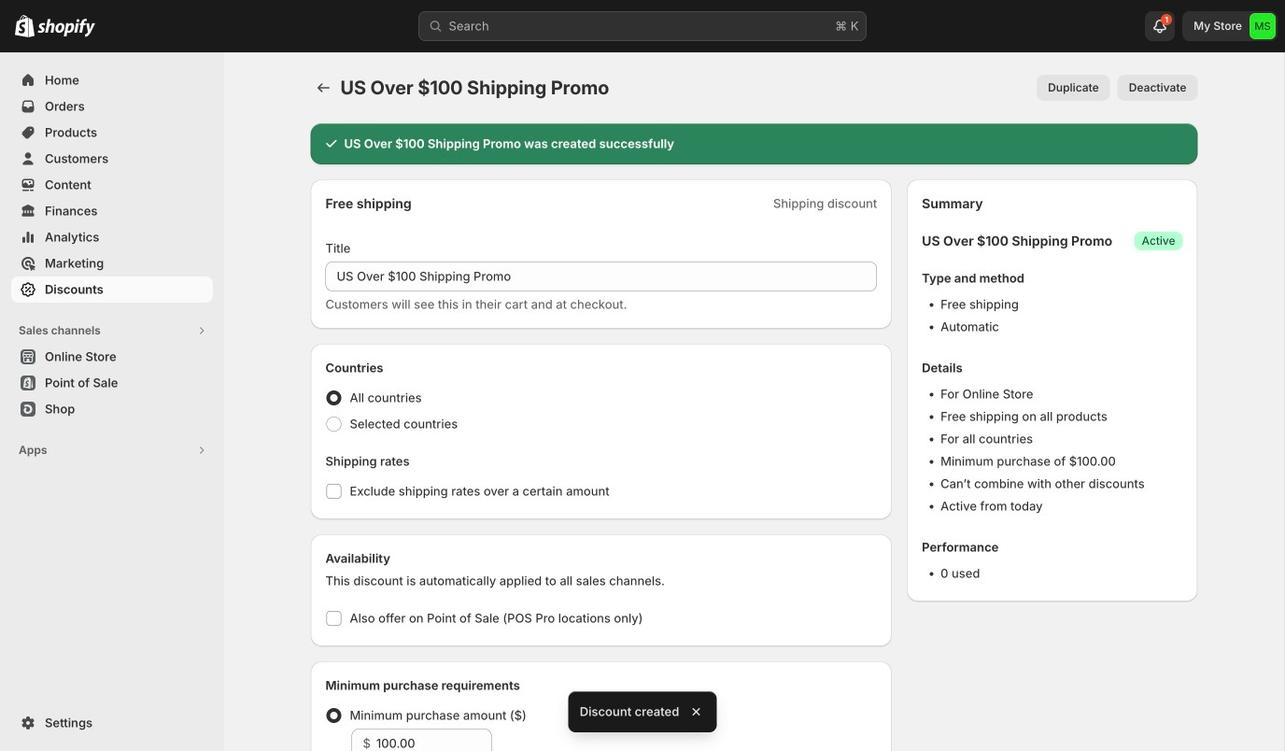 Task type: vqa. For each thing, say whether or not it's contained in the screenshot.
text box
yes



Task type: locate. For each thing, give the bounding box(es) containing it.
my store image
[[1250, 13, 1276, 39]]

shopify image
[[37, 18, 95, 37]]

None text field
[[326, 262, 878, 292]]

shopify image
[[15, 15, 35, 37]]



Task type: describe. For each thing, give the bounding box(es) containing it.
0.00 text field
[[376, 729, 492, 751]]



